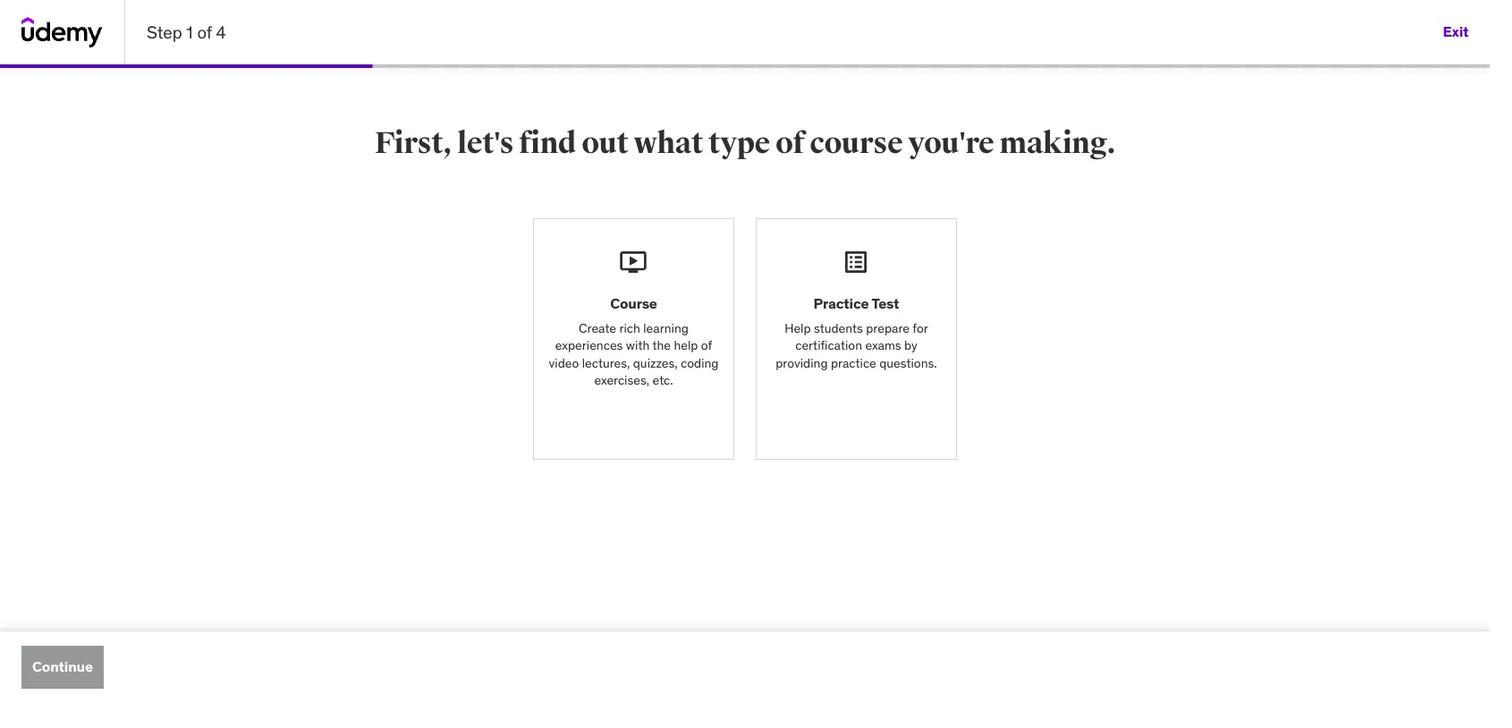 Task type: describe. For each thing, give the bounding box(es) containing it.
step 1 of 4
[[147, 21, 226, 43]]

udemy image
[[21, 17, 103, 47]]

practice test help students prepare for certification exams by providing practice questions.
[[776, 295, 937, 371]]

exercises,
[[594, 373, 650, 389]]

4
[[216, 21, 226, 43]]

exit
[[1443, 23, 1469, 41]]

1 vertical spatial of
[[776, 124, 805, 162]]

help
[[674, 337, 698, 354]]

first,
[[375, 124, 452, 162]]

making.
[[1000, 124, 1116, 162]]

practice
[[814, 295, 869, 313]]

find
[[519, 124, 576, 162]]

video
[[549, 355, 579, 371]]

experiences
[[555, 337, 623, 354]]

practice
[[831, 355, 877, 371]]

exit button
[[1443, 11, 1469, 54]]

first, let's find out what type of course you're making.
[[375, 124, 1116, 162]]

course create rich learning experiences with the help of video lectures, quizzes, coding exercises, etc.
[[549, 295, 719, 389]]



Task type: vqa. For each thing, say whether or not it's contained in the screenshot.
by
yes



Task type: locate. For each thing, give the bounding box(es) containing it.
by
[[905, 337, 918, 354]]

step
[[147, 21, 182, 43]]

of inside course create rich learning experiences with the help of video lectures, quizzes, coding exercises, etc.
[[701, 337, 712, 354]]

let's
[[457, 124, 514, 162]]

the
[[653, 337, 671, 354]]

continue button
[[21, 646, 104, 689]]

course
[[810, 124, 903, 162]]

type
[[709, 124, 770, 162]]

quizzes,
[[633, 355, 678, 371]]

for
[[913, 320, 928, 336]]

0 horizontal spatial of
[[197, 21, 212, 43]]

you're
[[908, 124, 994, 162]]

course
[[610, 295, 657, 313]]

with
[[626, 337, 650, 354]]

of right type
[[776, 124, 805, 162]]

0 vertical spatial of
[[197, 21, 212, 43]]

providing
[[776, 355, 828, 371]]

what
[[634, 124, 703, 162]]

students
[[814, 320, 863, 336]]

step 1 of 4 element
[[0, 64, 373, 68]]

continue
[[32, 658, 93, 676]]

certification
[[796, 337, 862, 354]]

test
[[872, 295, 899, 313]]

rich
[[619, 320, 640, 336]]

of
[[197, 21, 212, 43], [776, 124, 805, 162], [701, 337, 712, 354]]

1 horizontal spatial of
[[701, 337, 712, 354]]

create
[[579, 320, 616, 336]]

prepare
[[866, 320, 910, 336]]

2 horizontal spatial of
[[776, 124, 805, 162]]

questions.
[[880, 355, 937, 371]]

exams
[[865, 337, 902, 354]]

1
[[186, 21, 193, 43]]

of right 1 at left top
[[197, 21, 212, 43]]

etc.
[[653, 373, 673, 389]]

out
[[582, 124, 629, 162]]

of up coding
[[701, 337, 712, 354]]

coding
[[681, 355, 719, 371]]

2 vertical spatial of
[[701, 337, 712, 354]]

learning
[[643, 320, 689, 336]]

lectures,
[[582, 355, 630, 371]]

help
[[785, 320, 811, 336]]



